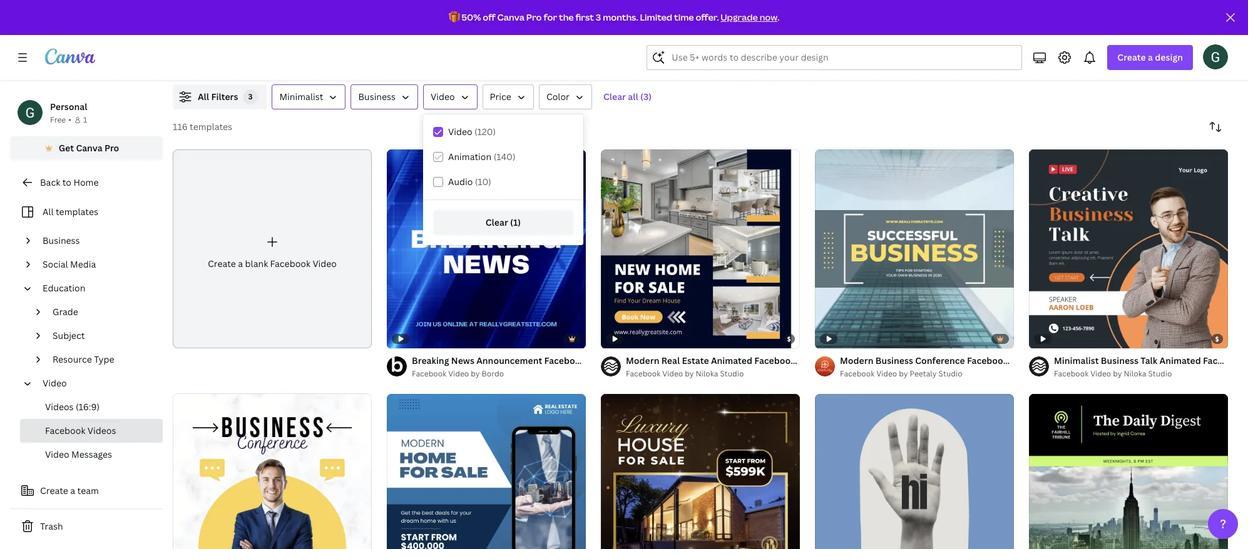 Task type: vqa. For each thing, say whether or not it's contained in the screenshot.
"TOP LEVEL NAVIGATION" element
no



Task type: describe. For each thing, give the bounding box(es) containing it.
audio
[[448, 176, 473, 188]]

animation
[[448, 151, 492, 163]]

resource
[[53, 354, 92, 366]]

all templates link
[[18, 200, 155, 224]]

create for create a team
[[40, 485, 68, 497]]

design
[[1156, 51, 1184, 63]]

estate
[[682, 355, 709, 367]]

(16:9)
[[76, 402, 100, 413]]

resource type
[[53, 354, 114, 366]]

facebook video by niloka studio link for talk
[[1055, 368, 1229, 381]]

post for facebook
[[798, 355, 817, 367]]

messages
[[71, 449, 112, 461]]

blank
[[245, 258, 268, 270]]

social media link
[[38, 253, 155, 277]]

Sort by button
[[1204, 115, 1229, 140]]

a for design
[[1149, 51, 1154, 63]]

get canva pro button
[[10, 137, 163, 160]]

home
[[74, 177, 99, 189]]

video inside button
[[431, 91, 455, 103]]

free •
[[50, 115, 71, 125]]

studio inside modern business conference facebook video facebook video by peetaly studio
[[939, 369, 963, 380]]

clear all (3) button
[[598, 85, 658, 110]]

get
[[59, 142, 74, 154]]

.
[[778, 11, 780, 23]]

minimalist business talk animated facebook p facebook video by niloka studio
[[1055, 355, 1249, 380]]

free
[[50, 115, 66, 125]]

education
[[43, 282, 85, 294]]

by inside breaking news announcement facebook video post facebook video by bordo
[[471, 369, 480, 380]]

upgrade
[[721, 11, 758, 23]]

video button
[[423, 85, 478, 110]]

bordo
[[482, 369, 504, 380]]

subject button
[[48, 324, 155, 348]]

clear all (3)
[[604, 91, 652, 103]]

team
[[77, 485, 99, 497]]

0 vertical spatial canva
[[498, 11, 525, 23]]

to
[[62, 177, 71, 189]]

education link
[[38, 277, 155, 301]]

breaking
[[412, 355, 449, 367]]

1 horizontal spatial videos
[[88, 425, 116, 437]]

minimalist business talk animated facebook p link
[[1055, 355, 1249, 368]]

talk
[[1141, 355, 1158, 367]]

116
[[173, 121, 188, 133]]

create a team
[[40, 485, 99, 497]]

50%
[[462, 11, 481, 23]]

create for create a blank facebook video
[[208, 258, 236, 270]]

facebook video templates image
[[962, 0, 1229, 70]]

templates for 116 templates
[[190, 121, 232, 133]]

grade button
[[48, 301, 155, 324]]

(120)
[[475, 126, 496, 138]]

peetaly
[[910, 369, 937, 380]]

116 templates
[[173, 121, 232, 133]]

business inside the minimalist business talk animated facebook p facebook video by niloka studio
[[1102, 355, 1139, 367]]

templates for all templates
[[56, 206, 98, 218]]

media
[[70, 259, 96, 271]]

a for blank
[[238, 258, 243, 270]]

modern business conference facebook video link
[[841, 355, 1035, 368]]

modern real estate animated facebook post video facebook video by niloka studio
[[626, 355, 844, 380]]

video messages
[[45, 449, 112, 461]]

(140)
[[494, 151, 516, 163]]

video (120)
[[448, 126, 496, 138]]

video inside the minimalist business talk animated facebook p facebook video by niloka studio
[[1091, 369, 1112, 380]]

by inside modern business conference facebook video facebook video by peetaly studio
[[900, 369, 909, 380]]

🎁
[[449, 11, 460, 23]]

p
[[1247, 355, 1249, 367]]

trash link
[[10, 515, 163, 540]]

business link
[[38, 229, 155, 253]]

breaking news announcement facebook video post facebook video by bordo
[[412, 355, 633, 380]]

pro inside get canva pro button
[[105, 142, 119, 154]]

minimalist for minimalist
[[280, 91, 324, 103]]

subject
[[53, 330, 85, 342]]

clear (1) button
[[433, 210, 574, 236]]

price
[[490, 91, 512, 103]]

offer.
[[696, 11, 719, 23]]

0 vertical spatial pro
[[527, 11, 542, 23]]

niloka inside modern real estate animated facebook post video facebook video by niloka studio
[[696, 369, 719, 380]]

clear (1)
[[486, 217, 521, 229]]

upgrade now button
[[721, 11, 778, 23]]

first
[[576, 11, 594, 23]]

a for team
[[70, 485, 75, 497]]

modern for modern real estate animated facebook post video
[[626, 355, 660, 367]]

the
[[559, 11, 574, 23]]

•
[[68, 115, 71, 125]]

all templates
[[43, 206, 98, 218]]

price button
[[483, 85, 534, 110]]

breaking news announcement facebook video post link
[[412, 355, 633, 368]]

create for create a design
[[1118, 51, 1147, 63]]

by inside modern real estate animated facebook post video facebook video by niloka studio
[[685, 369, 694, 380]]

announcement
[[477, 355, 543, 367]]

resource type button
[[48, 348, 155, 372]]

create a blank facebook video link
[[173, 150, 372, 349]]



Task type: locate. For each thing, give the bounding box(es) containing it.
2 by from the left
[[685, 369, 694, 380]]

a inside button
[[70, 485, 75, 497]]

0 horizontal spatial minimalist
[[280, 91, 324, 103]]

grade
[[53, 306, 78, 318]]

modern for modern business conference facebook video
[[841, 355, 874, 367]]

4 by from the left
[[1114, 369, 1123, 380]]

studio down conference
[[939, 369, 963, 380]]

None search field
[[647, 45, 1023, 70]]

1 facebook video by niloka studio link from the left
[[626, 368, 801, 381]]

a inside dropdown button
[[1149, 51, 1154, 63]]

clear for clear all (3)
[[604, 91, 626, 103]]

1 vertical spatial a
[[238, 258, 243, 270]]

0 horizontal spatial $
[[788, 335, 792, 344]]

0 horizontal spatial videos
[[45, 402, 74, 413]]

$
[[788, 335, 792, 344], [1216, 335, 1220, 344]]

post inside breaking news announcement facebook video post facebook video by bordo
[[614, 355, 633, 367]]

1 modern from the left
[[626, 355, 660, 367]]

modern inside modern real estate animated facebook post video facebook video by niloka studio
[[626, 355, 660, 367]]

0 horizontal spatial animated
[[712, 355, 753, 367]]

studio down modern real estate animated facebook post video link
[[721, 369, 744, 380]]

2 horizontal spatial a
[[1149, 51, 1154, 63]]

post
[[614, 355, 633, 367], [798, 355, 817, 367]]

create left team
[[40, 485, 68, 497]]

0 vertical spatial videos
[[45, 402, 74, 413]]

all for all templates
[[43, 206, 54, 218]]

type
[[94, 354, 114, 366]]

all left filters
[[198, 91, 209, 103]]

1 horizontal spatial studio
[[939, 369, 963, 380]]

0 horizontal spatial niloka
[[696, 369, 719, 380]]

back to home
[[40, 177, 99, 189]]

2 niloka from the left
[[1125, 369, 1147, 380]]

facebook video by niloka studio link down estate
[[626, 368, 801, 381]]

niloka
[[696, 369, 719, 380], [1125, 369, 1147, 380]]

0 vertical spatial 3
[[596, 11, 601, 23]]

0 horizontal spatial pro
[[105, 142, 119, 154]]

modern inside modern business conference facebook video facebook video by peetaly studio
[[841, 355, 874, 367]]

(10)
[[475, 176, 492, 188]]

animated right estate
[[712, 355, 753, 367]]

animation (140)
[[448, 151, 516, 163]]

1 horizontal spatial niloka
[[1125, 369, 1147, 380]]

animated
[[712, 355, 753, 367], [1160, 355, 1202, 367]]

1 horizontal spatial a
[[238, 258, 243, 270]]

a left design
[[1149, 51, 1154, 63]]

2 animated from the left
[[1160, 355, 1202, 367]]

by down estate
[[685, 369, 694, 380]]

animated for estate
[[712, 355, 753, 367]]

create inside dropdown button
[[1118, 51, 1147, 63]]

1 vertical spatial pro
[[105, 142, 119, 154]]

templates right 116
[[190, 121, 232, 133]]

0 horizontal spatial templates
[[56, 206, 98, 218]]

1 vertical spatial all
[[43, 206, 54, 218]]

3
[[596, 11, 601, 23], [248, 91, 253, 102]]

3 filter options selected element
[[243, 90, 258, 105]]

animated for talk
[[1160, 355, 1202, 367]]

facebook video by bordo link
[[412, 368, 586, 381]]

greg robinson image
[[1204, 44, 1229, 70]]

1 horizontal spatial canva
[[498, 11, 525, 23]]

video messages link
[[20, 443, 163, 467]]

create left design
[[1118, 51, 1147, 63]]

0 horizontal spatial all
[[43, 206, 54, 218]]

1 horizontal spatial modern
[[841, 355, 874, 367]]

1 vertical spatial 3
[[248, 91, 253, 102]]

0 horizontal spatial post
[[614, 355, 633, 367]]

canva right get
[[76, 142, 103, 154]]

limited
[[640, 11, 673, 23]]

all filters
[[198, 91, 238, 103]]

business inside modern business conference facebook video facebook video by peetaly studio
[[876, 355, 914, 367]]

pro
[[527, 11, 542, 23], [105, 142, 119, 154]]

a left blank
[[238, 258, 243, 270]]

0 vertical spatial minimalist
[[280, 91, 324, 103]]

(3)
[[641, 91, 652, 103]]

filters
[[211, 91, 238, 103]]

news
[[451, 355, 475, 367]]

by inside the minimalist business talk animated facebook p facebook video by niloka studio
[[1114, 369, 1123, 380]]

by left bordo
[[471, 369, 480, 380]]

templates
[[190, 121, 232, 133], [56, 206, 98, 218]]

2 vertical spatial create
[[40, 485, 68, 497]]

minimalist inside the minimalist business talk animated facebook p facebook video by niloka studio
[[1055, 355, 1100, 367]]

2 $ from the left
[[1216, 335, 1220, 344]]

trash
[[40, 521, 63, 533]]

1 horizontal spatial templates
[[190, 121, 232, 133]]

facebook video by niloka studio link for estate
[[626, 368, 801, 381]]

modern business conference facebook video facebook video by peetaly studio
[[841, 355, 1035, 380]]

0 vertical spatial all
[[198, 91, 209, 103]]

facebook video by niloka studio link
[[626, 368, 801, 381], [1055, 368, 1229, 381]]

time
[[675, 11, 694, 23]]

canva right the off
[[498, 11, 525, 23]]

create a design
[[1118, 51, 1184, 63]]

all
[[628, 91, 639, 103]]

personal
[[50, 101, 87, 113]]

1 post from the left
[[614, 355, 633, 367]]

facebook video by peetaly studio link
[[841, 368, 1015, 381]]

color
[[547, 91, 570, 103]]

minimalist
[[280, 91, 324, 103], [1055, 355, 1100, 367]]

Search search field
[[672, 46, 1015, 70]]

niloka down estate
[[696, 369, 719, 380]]

2 facebook video by niloka studio link from the left
[[1055, 368, 1229, 381]]

0 horizontal spatial modern
[[626, 355, 660, 367]]

2 modern from the left
[[841, 355, 874, 367]]

clear left the all
[[604, 91, 626, 103]]

a
[[1149, 51, 1154, 63], [238, 258, 243, 270], [70, 485, 75, 497]]

conference
[[916, 355, 966, 367]]

facebook videos
[[45, 425, 116, 437]]

1 vertical spatial canva
[[76, 142, 103, 154]]

back
[[40, 177, 60, 189]]

video link
[[38, 372, 155, 396]]

0 horizontal spatial a
[[70, 485, 75, 497]]

$ for post
[[788, 335, 792, 344]]

studio inside modern real estate animated facebook post video facebook video by niloka studio
[[721, 369, 744, 380]]

1 horizontal spatial create
[[208, 258, 236, 270]]

create a blank facebook video element
[[173, 150, 372, 349]]

animated right talk
[[1160, 355, 1202, 367]]

for
[[544, 11, 558, 23]]

1 vertical spatial create
[[208, 258, 236, 270]]

1 vertical spatial videos
[[88, 425, 116, 437]]

1 horizontal spatial 3
[[596, 11, 601, 23]]

2 post from the left
[[798, 355, 817, 367]]

0 vertical spatial clear
[[604, 91, 626, 103]]

clear left (1)
[[486, 217, 508, 229]]

0 vertical spatial a
[[1149, 51, 1154, 63]]

post inside modern real estate animated facebook post video facebook video by niloka studio
[[798, 355, 817, 367]]

canva
[[498, 11, 525, 23], [76, 142, 103, 154]]

pro left for
[[527, 11, 542, 23]]

1 $ from the left
[[788, 335, 792, 344]]

1 vertical spatial clear
[[486, 217, 508, 229]]

back to home link
[[10, 170, 163, 195]]

0 horizontal spatial create
[[40, 485, 68, 497]]

social media
[[43, 259, 96, 271]]

videos left "(16:9)"
[[45, 402, 74, 413]]

1 horizontal spatial minimalist
[[1055, 355, 1100, 367]]

1 horizontal spatial facebook video by niloka studio link
[[1055, 368, 1229, 381]]

by
[[471, 369, 480, 380], [685, 369, 694, 380], [900, 369, 909, 380], [1114, 369, 1123, 380]]

0 horizontal spatial canva
[[76, 142, 103, 154]]

months.
[[603, 11, 639, 23]]

audio (10)
[[448, 176, 492, 188]]

video
[[431, 91, 455, 103], [448, 126, 473, 138], [313, 258, 337, 270], [588, 355, 612, 367], [819, 355, 844, 367], [1011, 355, 1035, 367], [449, 369, 469, 380], [663, 369, 684, 380], [877, 369, 898, 380], [1091, 369, 1112, 380], [43, 378, 67, 390], [45, 449, 69, 461]]

1 vertical spatial minimalist
[[1055, 355, 1100, 367]]

post for video
[[614, 355, 633, 367]]

0 vertical spatial templates
[[190, 121, 232, 133]]

a left team
[[70, 485, 75, 497]]

0 horizontal spatial clear
[[486, 217, 508, 229]]

1 by from the left
[[471, 369, 480, 380]]

1 animated from the left
[[712, 355, 753, 367]]

0 horizontal spatial facebook video by niloka studio link
[[626, 368, 801, 381]]

niloka down talk
[[1125, 369, 1147, 380]]

1 studio from the left
[[721, 369, 744, 380]]

pro up back to home "link"
[[105, 142, 119, 154]]

3 studio from the left
[[1149, 369, 1173, 380]]

1 vertical spatial templates
[[56, 206, 98, 218]]

create a team button
[[10, 479, 163, 504]]

by down the minimalist business talk animated facebook p link
[[1114, 369, 1123, 380]]

1 horizontal spatial clear
[[604, 91, 626, 103]]

1 niloka from the left
[[696, 369, 719, 380]]

2 horizontal spatial create
[[1118, 51, 1147, 63]]

$ for p
[[1216, 335, 1220, 344]]

create inside button
[[40, 485, 68, 497]]

facebook
[[270, 258, 311, 270], [545, 355, 586, 367], [755, 355, 796, 367], [968, 355, 1009, 367], [1204, 355, 1245, 367], [412, 369, 447, 380], [626, 369, 661, 380], [841, 369, 875, 380], [1055, 369, 1089, 380], [45, 425, 85, 437]]

studio inside the minimalist business talk animated facebook p facebook video by niloka studio
[[1149, 369, 1173, 380]]

off
[[483, 11, 496, 23]]

create
[[1118, 51, 1147, 63], [208, 258, 236, 270], [40, 485, 68, 497]]

clear for clear (1)
[[486, 217, 508, 229]]

animated inside the minimalist business talk animated facebook p facebook video by niloka studio
[[1160, 355, 1202, 367]]

color button
[[539, 85, 593, 110]]

clear
[[604, 91, 626, 103], [486, 217, 508, 229]]

1 horizontal spatial all
[[198, 91, 209, 103]]

videos down videos (16:9) link
[[88, 425, 116, 437]]

modern real estate animated facebook post video link
[[626, 355, 844, 368]]

🎁 50% off canva pro for the first 3 months. limited time offer. upgrade now .
[[449, 11, 780, 23]]

create a design button
[[1108, 45, 1194, 70]]

modern
[[626, 355, 660, 367], [841, 355, 874, 367]]

animated inside modern real estate animated facebook post video facebook video by niloka studio
[[712, 355, 753, 367]]

3 by from the left
[[900, 369, 909, 380]]

0 horizontal spatial studio
[[721, 369, 744, 380]]

by left peetaly
[[900, 369, 909, 380]]

get canva pro
[[59, 142, 119, 154]]

1 horizontal spatial pro
[[527, 11, 542, 23]]

1 horizontal spatial animated
[[1160, 355, 1202, 367]]

minimalist inside button
[[280, 91, 324, 103]]

all
[[198, 91, 209, 103], [43, 206, 54, 218]]

social
[[43, 259, 68, 271]]

all down "back"
[[43, 206, 54, 218]]

videos (16:9)
[[45, 402, 100, 413]]

studio down the minimalist business talk animated facebook p link
[[1149, 369, 1173, 380]]

1 horizontal spatial post
[[798, 355, 817, 367]]

canva inside get canva pro button
[[76, 142, 103, 154]]

templates down back to home
[[56, 206, 98, 218]]

1 horizontal spatial $
[[1216, 335, 1220, 344]]

3 right first in the top of the page
[[596, 11, 601, 23]]

studio
[[721, 369, 744, 380], [939, 369, 963, 380], [1149, 369, 1173, 380]]

create a blank facebook video
[[208, 258, 337, 270]]

2 horizontal spatial studio
[[1149, 369, 1173, 380]]

2 studio from the left
[[939, 369, 963, 380]]

real
[[662, 355, 680, 367]]

minimalist for minimalist business talk animated facebook p facebook video by niloka studio
[[1055, 355, 1100, 367]]

videos (16:9) link
[[20, 396, 163, 420]]

2 vertical spatial a
[[70, 485, 75, 497]]

now
[[760, 11, 778, 23]]

niloka inside the minimalist business talk animated facebook p facebook video by niloka studio
[[1125, 369, 1147, 380]]

3 right filters
[[248, 91, 253, 102]]

(1)
[[511, 217, 521, 229]]

minimalist button
[[272, 85, 346, 110]]

0 vertical spatial create
[[1118, 51, 1147, 63]]

facebook video by niloka studio link down talk
[[1055, 368, 1229, 381]]

create left blank
[[208, 258, 236, 270]]

business inside button
[[359, 91, 396, 103]]

all for all filters
[[198, 91, 209, 103]]

0 horizontal spatial 3
[[248, 91, 253, 102]]



